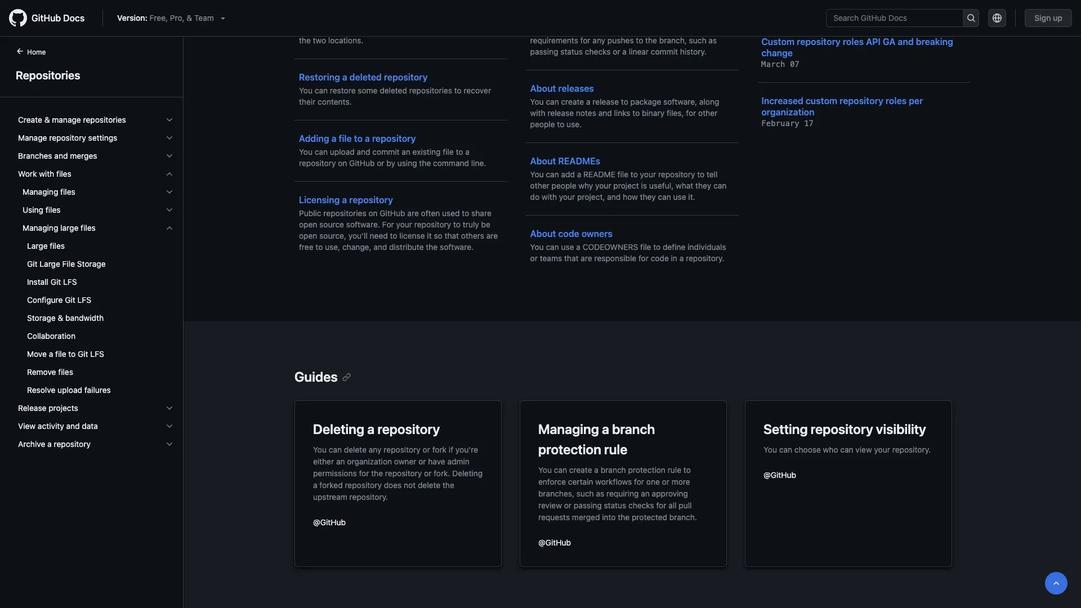 Task type: locate. For each thing, give the bounding box(es) containing it.
0 horizontal spatial define
[[616, 13, 638, 23]]

the inside the adding a file to a repository you can upload and commit an existing file to a repository on github or by using the command line.
[[419, 159, 431, 168]]

1 vertical spatial as
[[709, 36, 717, 45]]

repository. inside the you can delete any repository or fork if you're either an organization owner or have admin permissions for the repository or fork. deleting a forked repository does not delete the upstream repository.
[[350, 492, 388, 502]]

0 vertical spatial passing
[[531, 47, 559, 56]]

sc 9kayk9 0 image inside view activity and data dropdown button
[[165, 422, 174, 431]]

not
[[404, 481, 416, 490]]

they down the tell
[[696, 181, 712, 190]]

select language: current language is english image
[[993, 14, 1002, 23]]

push
[[601, 25, 619, 34]]

they
[[696, 181, 712, 190], [640, 192, 656, 202]]

0 vertical spatial code
[[559, 228, 580, 239]]

1 horizontal spatial by
[[663, 2, 672, 11]]

0 vertical spatial deleted
[[350, 72, 382, 83]]

sc 9kayk9 0 image inside create & manage repositories dropdown button
[[165, 115, 174, 125]]

a inside about releases you can create a release to package software, along with release notes and links to binary files, for other people to use.
[[587, 97, 591, 106]]

1 vertical spatial lfs
[[78, 295, 91, 305]]

2 horizontal spatial delete
[[546, 25, 568, 34]]

can right who
[[841, 445, 854, 454]]

sc 9kayk9 0 image inside work with files dropdown button
[[165, 170, 174, 179]]

2 vertical spatial about
[[531, 228, 556, 239]]

0 horizontal spatial @github
[[313, 518, 346, 527]]

1 horizontal spatial code
[[651, 254, 669, 263]]

about releases you can create a release to package software, along with release notes and links to binary files, for other people to use.
[[531, 83, 720, 129]]

files for large files
[[50, 241, 65, 251]]

1 about from the top
[[531, 83, 556, 94]]

sign up
[[1035, 13, 1063, 23]]

1 horizontal spatial @github
[[539, 538, 571, 547]]

repository. down individuals
[[686, 254, 725, 263]]

use left it.
[[674, 192, 687, 202]]

1 horizontal spatial upload
[[330, 147, 355, 157]]

with right do
[[542, 192, 557, 202]]

status inside the you can protect important branches by setting branch protection rules, which define whether collaborators can delete or force push to the branch and set requirements for any pushes to the branch, such as passing status checks or a linear commit history.
[[561, 47, 583, 56]]

who
[[823, 445, 839, 454]]

it left so in the top left of the page
[[427, 231, 432, 241]]

pro,
[[170, 13, 185, 23]]

3 sc 9kayk9 0 image from the top
[[165, 152, 174, 161]]

1 horizontal spatial they
[[696, 181, 712, 190]]

2 work with files element from the top
[[9, 183, 183, 399]]

checks inside the you can protect important branches by setting branch protection rules, which define whether collaborators can delete or force push to the branch and set requirements for any pushes to the branch, such as passing status checks or a linear commit history.
[[585, 47, 611, 56]]

0 horizontal spatial other
[[531, 181, 550, 190]]

1 horizontal spatial &
[[58, 314, 63, 323]]

collaboration link
[[14, 327, 179, 345]]

you can delete any repository or fork if you're either an organization owner or have admin permissions for the repository or fork. deleting a forked repository does not delete the upstream repository.
[[313, 445, 483, 502]]

and inside view activity and data dropdown button
[[66, 422, 80, 431]]

branches and merges
[[18, 151, 97, 161]]

0 vertical spatial large
[[27, 241, 48, 251]]

view
[[856, 445, 873, 454]]

0 horizontal spatial that
[[445, 231, 459, 241]]

1 vertical spatial upload
[[58, 386, 82, 395]]

2 vertical spatial github
[[380, 209, 405, 218]]

tooltip
[[1046, 572, 1068, 595]]

configure git lfs
[[27, 295, 91, 305]]

or down 'rules,'
[[571, 25, 578, 34]]

passing up merged
[[574, 501, 602, 510]]

for left all
[[657, 501, 667, 510]]

sc 9kayk9 0 image inside manage repository settings dropdown button
[[165, 134, 174, 143]]

@github down upstream
[[313, 518, 346, 527]]

people
[[531, 120, 555, 129], [552, 181, 577, 190]]

or left have
[[419, 457, 426, 466]]

readmes
[[559, 156, 601, 166]]

about inside about code owners you can use a codeowners file to define individuals or teams that are responsible for code in a repository.
[[531, 228, 556, 239]]

lfs for configure git lfs
[[78, 295, 91, 305]]

or down branches, in the bottom of the page
[[564, 501, 572, 510]]

can inside the you can delete any repository or fork if you're either an organization owner or have admin permissions for the repository or fork. deleting a forked repository does not delete the upstream repository.
[[329, 445, 342, 454]]

files inside 'link'
[[58, 368, 73, 377]]

upload down contents.
[[330, 147, 355, 157]]

large
[[27, 241, 48, 251], [40, 259, 60, 269]]

manage
[[18, 133, 47, 143]]

Search GitHub Docs search field
[[827, 10, 964, 26]]

sc 9kayk9 0 image inside archive a repository dropdown button
[[165, 440, 174, 449]]

computer
[[399, 25, 434, 34]]

your up license
[[396, 220, 412, 229]]

0 vertical spatial as
[[299, 13, 307, 23]]

as down collaborators
[[709, 36, 717, 45]]

software. up you'll
[[346, 220, 380, 229]]

work with files element
[[9, 165, 183, 399], [9, 183, 183, 399]]

passing
[[531, 47, 559, 56], [574, 501, 602, 510]]

1 sc 9kayk9 0 image from the top
[[165, 115, 174, 125]]

you inside about releases you can create a release to package software, along with release notes and links to binary files, for other people to use.
[[531, 97, 544, 106]]

are down codeowners
[[581, 254, 593, 263]]

1 vertical spatial it
[[427, 231, 432, 241]]

fork.
[[434, 469, 450, 478]]

use
[[674, 192, 687, 202], [561, 243, 574, 252]]

commit
[[651, 47, 678, 56], [373, 147, 400, 157]]

1 vertical spatial release
[[548, 108, 574, 118]]

0 vertical spatial roles
[[843, 36, 864, 47]]

truly
[[463, 220, 479, 229]]

managing for managing a branch protection rule
[[539, 421, 599, 437]]

1 vertical spatial checks
[[629, 501, 655, 510]]

checks inside you can create a branch protection rule to enforce certain workflows for one or more branches, such as requiring an approving review or passing status checks for all pull requests merged into the protected branch.
[[629, 501, 655, 510]]

about inside the about readmes you can add a readme file to your repository to tell other people why your project is useful, what they can do with your project, and how they can use it.
[[531, 156, 556, 166]]

repository
[[369, 2, 406, 11], [456, 13, 492, 23], [797, 36, 841, 47], [384, 72, 428, 83], [840, 95, 884, 106], [49, 133, 86, 143], [372, 133, 416, 144], [299, 159, 336, 168], [659, 170, 695, 179], [349, 195, 393, 205], [415, 220, 451, 229], [378, 421, 440, 437], [811, 421, 874, 437], [54, 440, 91, 449], [384, 445, 421, 454], [385, 469, 422, 478], [345, 481, 382, 490]]

1 vertical spatial use
[[561, 243, 574, 252]]

work with files element containing work with files
[[9, 165, 183, 399]]

forked
[[320, 481, 343, 490]]

it left exists at the top of page
[[467, 2, 472, 11]]

files right 'large'
[[81, 223, 96, 233]]

an up permissions
[[336, 457, 345, 466]]

github left docs
[[32, 13, 61, 23]]

passing inside you can create a branch protection rule to enforce certain workflows for one or more branches, such as requiring an approving review or passing status checks for all pull requests merged into the protected branch.
[[574, 501, 602, 510]]

1 vertical spatial delete
[[344, 445, 367, 454]]

0 vertical spatial any
[[593, 36, 606, 45]]

to down for
[[390, 231, 398, 241]]

with
[[531, 108, 546, 118], [39, 169, 54, 179], [542, 192, 557, 202]]

1 vertical spatial with
[[39, 169, 54, 179]]

file inside about code owners you can use a codeowners file to define individuals or teams that are responsible for code in a repository.
[[641, 243, 652, 252]]

march 07 element
[[762, 59, 800, 69]]

files down work with files
[[60, 187, 75, 197]]

repositories inside dropdown button
[[83, 115, 126, 125]]

git up storage & bandwidth
[[65, 295, 75, 305]]

9 sc 9kayk9 0 image from the top
[[165, 440, 174, 449]]

which
[[592, 13, 614, 23]]

remove files
[[27, 368, 73, 377]]

2 vertical spatial &
[[58, 314, 63, 323]]

organization
[[762, 107, 815, 117], [347, 457, 392, 466]]

view
[[18, 422, 36, 431]]

branch up workflows
[[601, 465, 626, 475]]

managing up using files
[[23, 187, 58, 197]]

you
[[322, 2, 335, 11]]

important
[[590, 2, 625, 11]]

0 vertical spatial by
[[663, 2, 672, 11]]

to up the between
[[495, 13, 502, 23]]

managing files
[[23, 187, 75, 197]]

individuals
[[688, 243, 727, 252]]

1 horizontal spatial it
[[467, 2, 472, 11]]

work with files element containing managing files
[[9, 183, 183, 399]]

repository. down does
[[350, 492, 388, 502]]

any down deleting a repository
[[369, 445, 382, 454]]

by left the "using"
[[387, 159, 395, 168]]

use inside the about readmes you can add a readme file to your repository to tell other people why your project is useful, what they can do with your project, and how they can use it.
[[674, 192, 687, 202]]

organization inside the you can delete any repository or fork if you're either an organization owner or have admin permissions for the repository or fork. deleting a forked repository does not delete the upstream repository.
[[347, 457, 392, 466]]

breaking
[[916, 36, 954, 47]]

you inside the about readmes you can add a readme file to your repository to tell other people why your project is useful, what they can do with your project, and how they can use it.
[[531, 170, 544, 179]]

& inside dropdown button
[[44, 115, 50, 125]]

you inside the adding a file to a repository you can upload and commit an existing file to a repository on github or by using the command line.
[[299, 147, 313, 157]]

repository inside the about readmes you can add a readme file to your repository to tell other people why your project is useful, what they can do with your project, and how they can use it.
[[659, 170, 695, 179]]

managing for managing files
[[23, 187, 58, 197]]

0 vertical spatial people
[[531, 120, 555, 129]]

0 horizontal spatial an
[[336, 457, 345, 466]]

protection
[[531, 13, 568, 23], [539, 442, 602, 457], [628, 465, 666, 475]]

@github for managing a branch protection rule
[[539, 538, 571, 547]]

0 vertical spatial commit
[[651, 47, 678, 56]]

1 vertical spatial &
[[44, 115, 50, 125]]

0 horizontal spatial such
[[577, 489, 594, 498]]

it
[[467, 2, 472, 11], [427, 231, 432, 241]]

1 vertical spatial github
[[349, 159, 375, 168]]

git right install
[[51, 277, 61, 287]]

managing inside managing large files dropdown button
[[23, 223, 58, 233]]

protection inside managing a branch protection rule
[[539, 442, 602, 457]]

to
[[495, 13, 502, 23], [621, 25, 628, 34], [636, 36, 644, 45], [455, 86, 462, 95], [621, 97, 629, 106], [633, 108, 640, 118], [557, 120, 565, 129], [354, 133, 363, 144], [456, 147, 463, 157], [631, 170, 638, 179], [698, 170, 705, 179], [462, 209, 470, 218], [454, 220, 461, 229], [390, 231, 398, 241], [316, 243, 323, 252], [654, 243, 661, 252], [68, 350, 76, 359], [684, 465, 691, 475]]

their
[[299, 97, 316, 106]]

sc 9kayk9 0 image for managing files
[[165, 188, 174, 197]]

1 vertical spatial storage
[[27, 314, 56, 323]]

0 horizontal spatial as
[[299, 13, 307, 23]]

1 horizontal spatial such
[[689, 36, 707, 45]]

1 vertical spatial passing
[[574, 501, 602, 510]]

rule inside managing a branch protection rule
[[605, 442, 628, 457]]

storage & bandwidth
[[27, 314, 104, 323]]

1 vertical spatial deleting
[[453, 469, 483, 478]]

your down add
[[559, 192, 575, 202]]

release up the use.
[[548, 108, 574, 118]]

sc 9kayk9 0 image inside managing files dropdown button
[[165, 188, 174, 197]]

code left owners
[[559, 228, 580, 239]]

the down the fork.
[[443, 481, 455, 490]]

0 vertical spatial with
[[531, 108, 546, 118]]

your left computer
[[381, 25, 397, 34]]

0 vertical spatial it
[[467, 2, 472, 11]]

0 horizontal spatial organization
[[347, 457, 392, 466]]

all
[[669, 501, 677, 510]]

repositories element
[[0, 46, 184, 607]]

status inside you can create a branch protection rule to enforce certain workflows for one or more branches, such as requiring an approving review or passing status checks for all pull requests merged into the protected branch.
[[604, 501, 627, 510]]

1 horizontal spatial an
[[402, 147, 411, 157]]

1 horizontal spatial checks
[[629, 501, 655, 510]]

roles left api
[[843, 36, 864, 47]]

sc 9kayk9 0 image inside branches and merges dropdown button
[[165, 152, 174, 161]]

to inside restoring a deleted repository you can restore some deleted repositories to recover their contents.
[[455, 86, 462, 95]]

0 vertical spatial organization
[[762, 107, 815, 117]]

custom repository roles api ga and breaking change march 07
[[762, 36, 954, 69]]

& down configure git lfs
[[58, 314, 63, 323]]

it inside 'licensing a repository public repositories on github are often used to share open source software. for your repository to truly be open source, you'll need to license it so that others are free to use, change, and distribute the software.'
[[427, 231, 432, 241]]

for right the responsible
[[639, 254, 649, 263]]

4 sc 9kayk9 0 image from the top
[[165, 170, 174, 179]]

0 horizontal spatial it
[[427, 231, 432, 241]]

merges
[[70, 151, 97, 161]]

are down be
[[487, 231, 498, 241]]

what
[[676, 181, 694, 190]]

checks down force
[[585, 47, 611, 56]]

files down managing large files
[[50, 241, 65, 251]]

2 managing large files element from the top
[[9, 237, 183, 399]]

define
[[616, 13, 638, 23], [663, 243, 686, 252]]

2 vertical spatial are
[[581, 254, 593, 263]]

the inside you can create a branch protection rule to enforce certain workflows for one or more branches, such as requiring an approving review or passing status checks for all pull requests merged into the protected branch.
[[618, 513, 630, 522]]

linear
[[629, 47, 649, 56]]

1 horizontal spatial roles
[[886, 95, 907, 106]]

increased
[[762, 95, 804, 106]]

as inside when you create a repository on github.com, it exists as a remote repository. you can clone your repository to create a local copy on your computer and sync between the two locations.
[[299, 13, 307, 23]]

0 vertical spatial managing
[[23, 187, 58, 197]]

can down the releases
[[546, 97, 559, 106]]

on inside 'licensing a repository public repositories on github are often used to share open source software. for your repository to truly be open source, you'll need to license it so that others are free to use, change, and distribute the software.'
[[369, 209, 378, 218]]

lfs up bandwidth
[[78, 295, 91, 305]]

deleted
[[350, 72, 382, 83], [380, 86, 407, 95]]

to right links
[[633, 108, 640, 118]]

open up the free
[[299, 231, 317, 241]]

2 vertical spatial delete
[[418, 481, 441, 490]]

as down workflows
[[596, 489, 605, 498]]

1 horizontal spatial delete
[[418, 481, 441, 490]]

0 vertical spatial protection
[[531, 13, 568, 23]]

to inside 'move a file to git lfs' link
[[68, 350, 76, 359]]

the
[[630, 25, 642, 34], [299, 36, 311, 45], [646, 36, 658, 45], [419, 159, 431, 168], [426, 243, 438, 252], [371, 469, 383, 478], [443, 481, 455, 490], [618, 513, 630, 522]]

0 horizontal spatial code
[[559, 228, 580, 239]]

or down the pushes
[[613, 47, 621, 56]]

1 vertical spatial repositories
[[83, 115, 126, 125]]

as inside you can create a branch protection rule to enforce certain workflows for one or more branches, such as requiring an approving review or passing status checks for all pull requests merged into the protected branch.
[[596, 489, 605, 498]]

in
[[671, 254, 678, 263]]

software. down others on the left top
[[440, 243, 474, 252]]

either
[[313, 457, 334, 466]]

your inside 'licensing a repository public repositories on github are often used to share open source software. for your repository to truly be open source, you'll need to license it so that others are free to use, change, and distribute the software.'
[[396, 220, 412, 229]]

1 vertical spatial deleted
[[380, 86, 407, 95]]

8 sc 9kayk9 0 image from the top
[[165, 422, 174, 431]]

can inside about releases you can create a release to package software, along with release notes and links to binary files, for other people to use.
[[546, 97, 559, 106]]

0 vertical spatial software.
[[346, 220, 380, 229]]

that inside about code owners you can use a codeowners file to define individuals or teams that are responsible for code in a repository.
[[565, 254, 579, 263]]

create down the releases
[[561, 97, 584, 106]]

0 horizontal spatial release
[[548, 108, 574, 118]]

0 horizontal spatial rule
[[605, 442, 628, 457]]

commit inside the you can protect important branches by setting branch protection rules, which define whether collaborators can delete or force push to the branch and set requirements for any pushes to the branch, such as passing status checks or a linear commit history.
[[651, 47, 678, 56]]

1 vertical spatial organization
[[347, 457, 392, 466]]

and inside the you can protect important branches by setting branch protection rules, which define whether collaborators can delete or force push to the branch and set requirements for any pushes to the branch, such as passing status checks or a linear commit history.
[[672, 25, 685, 34]]

files for remove files
[[58, 368, 73, 377]]

custom
[[762, 36, 795, 47]]

0 horizontal spatial checks
[[585, 47, 611, 56]]

1 work with files element from the top
[[9, 165, 183, 399]]

be
[[481, 220, 491, 229]]

sc 9kayk9 0 image
[[165, 115, 174, 125], [165, 134, 174, 143], [165, 152, 174, 161], [165, 170, 174, 179], [165, 188, 174, 197], [165, 224, 174, 233], [165, 404, 174, 413], [165, 422, 174, 431], [165, 440, 174, 449]]

2 horizontal spatial as
[[709, 36, 717, 45]]

work
[[18, 169, 37, 179]]

other down 'along'
[[699, 108, 718, 118]]

managing large files button
[[14, 219, 179, 237]]

upload inside the adding a file to a repository you can upload and commit an existing file to a repository on github or by using the command line.
[[330, 147, 355, 157]]

0 horizontal spatial use
[[561, 243, 574, 252]]

2 sc 9kayk9 0 image from the top
[[165, 134, 174, 143]]

rule
[[605, 442, 628, 457], [668, 465, 682, 475]]

admin
[[448, 457, 470, 466]]

and
[[436, 25, 450, 34], [672, 25, 685, 34], [898, 36, 914, 47], [599, 108, 612, 118], [357, 147, 371, 157], [54, 151, 68, 161], [608, 192, 621, 202], [374, 243, 387, 252], [66, 422, 80, 431]]

1 horizontal spatial github
[[349, 159, 375, 168]]

github.com,
[[419, 2, 465, 11]]

sc 9kayk9 0 image for work with files
[[165, 170, 174, 179]]

or left the "using"
[[377, 159, 385, 168]]

people down add
[[552, 181, 577, 190]]

can up teams
[[546, 243, 559, 252]]

1 open from the top
[[299, 220, 317, 229]]

files,
[[667, 108, 684, 118]]

0 horizontal spatial repositories
[[83, 115, 126, 125]]

managing files button
[[14, 183, 179, 201]]

0 horizontal spatial by
[[387, 159, 395, 168]]

to up more
[[684, 465, 691, 475]]

can down adding
[[315, 147, 328, 157]]

protection up certain
[[539, 442, 602, 457]]

1 horizontal spatial repositories
[[324, 209, 367, 218]]

requiring
[[607, 489, 639, 498]]

0 horizontal spatial roles
[[843, 36, 864, 47]]

with inside dropdown button
[[39, 169, 54, 179]]

1 managing large files element from the top
[[9, 219, 183, 399]]

managing large files
[[23, 223, 96, 233]]

sc 9kayk9 0 image for release projects
[[165, 404, 174, 413]]

sc 9kayk9 0 image for view activity and data
[[165, 422, 174, 431]]

any down force
[[593, 36, 606, 45]]

version:
[[117, 13, 148, 23]]

0 vertical spatial other
[[699, 108, 718, 118]]

between
[[471, 25, 502, 34]]

about inside about releases you can create a release to package software, along with release notes and links to binary files, for other people to use.
[[531, 83, 556, 94]]

for inside about releases you can create a release to package software, along with release notes and links to binary files, for other people to use.
[[686, 108, 697, 118]]

1 vertical spatial an
[[336, 457, 345, 466]]

deleting
[[313, 421, 365, 437], [453, 469, 483, 478]]

and inside when you create a repository on github.com, it exists as a remote repository. you can clone your repository to create a local copy on your computer and sync between the two locations.
[[436, 25, 450, 34]]

as down when
[[299, 13, 307, 23]]

change
[[762, 47, 793, 58]]

activity
[[38, 422, 64, 431]]

are inside about code owners you can use a codeowners file to define individuals or teams that are responsible for code in a repository.
[[581, 254, 593, 263]]

commit down branch,
[[651, 47, 678, 56]]

1 vertical spatial status
[[604, 501, 627, 510]]

use up teams
[[561, 243, 574, 252]]

you inside about code owners you can use a codeowners file to define individuals or teams that are responsible for code in a repository.
[[531, 243, 544, 252]]

07
[[790, 59, 800, 69]]

1 vertical spatial such
[[577, 489, 594, 498]]

large down managing large files
[[27, 241, 48, 251]]

enforce
[[539, 477, 566, 486]]

protection up one
[[628, 465, 666, 475]]

to left "recover"
[[455, 86, 462, 95]]

5 sc 9kayk9 0 image from the top
[[165, 188, 174, 197]]

1 horizontal spatial that
[[565, 254, 579, 263]]

storage down configure
[[27, 314, 56, 323]]

about for about readmes
[[531, 156, 556, 166]]

@github for deleting a repository
[[313, 518, 346, 527]]

people left the use.
[[531, 120, 555, 129]]

1 vertical spatial @github
[[313, 518, 346, 527]]

1 vertical spatial open
[[299, 231, 317, 241]]

february
[[762, 119, 800, 128]]

1 vertical spatial any
[[369, 445, 382, 454]]

& right create
[[44, 115, 50, 125]]

on up licensing
[[338, 159, 347, 168]]

1 horizontal spatial release
[[593, 97, 619, 106]]

view activity and data button
[[14, 417, 179, 436]]

often
[[421, 209, 440, 218]]

a inside the you can protect important branches by setting branch protection rules, which define whether collaborators can delete or force push to the branch and set requirements for any pushes to the branch, such as passing status checks or a linear commit history.
[[623, 47, 627, 56]]

0 vertical spatial repositories
[[409, 86, 452, 95]]

roles left per
[[886, 95, 907, 106]]

with inside about releases you can create a release to package software, along with release notes and links to binary files, for other people to use.
[[531, 108, 546, 118]]

3 about from the top
[[531, 228, 556, 239]]

sc 9kayk9 0 image for managing large files
[[165, 224, 174, 233]]

github up for
[[380, 209, 405, 218]]

roles inside custom repository roles api ga and breaking change march 07
[[843, 36, 864, 47]]

7 sc 9kayk9 0 image from the top
[[165, 404, 174, 413]]

protection up requirements
[[531, 13, 568, 23]]

1 vertical spatial roles
[[886, 95, 907, 106]]

deleting up either
[[313, 421, 365, 437]]

organization inside 'increased custom repository roles per organization february 17'
[[762, 107, 815, 117]]

deleting down the admin
[[453, 469, 483, 478]]

a inside managing a branch protection rule
[[602, 421, 610, 437]]

can down restoring
[[315, 86, 328, 95]]

2 vertical spatial an
[[641, 489, 650, 498]]

2 about from the top
[[531, 156, 556, 166]]

to inside about code owners you can use a codeowners file to define individuals or teams that are responsible for code in a repository.
[[654, 243, 661, 252]]

it inside when you create a repository on github.com, it exists as a remote repository. you can clone your repository to create a local copy on your computer and sync between the two locations.
[[467, 2, 472, 11]]

1 horizontal spatial are
[[487, 231, 498, 241]]

work with files
[[18, 169, 71, 179]]

search image
[[967, 14, 976, 23]]

and inside the adding a file to a repository you can upload and commit an existing file to a repository on github or by using the command line.
[[357, 147, 371, 157]]

create inside you can create a branch protection rule to enforce certain workflows for one or more branches, such as requiring an approving review or passing status checks for all pull requests merged into the protected branch.
[[570, 465, 592, 475]]

rules,
[[570, 13, 590, 23]]

branch up one
[[613, 421, 655, 437]]

and inside branches and merges dropdown button
[[54, 151, 68, 161]]

release projects
[[18, 404, 78, 413]]

for down force
[[581, 36, 591, 45]]

2 horizontal spatial &
[[187, 13, 192, 23]]

managing down using files
[[23, 223, 58, 233]]

recover
[[464, 86, 491, 95]]

managing large files element containing large files
[[9, 237, 183, 399]]

sc 9kayk9 0 image for manage repository settings
[[165, 134, 174, 143]]

files for using files
[[46, 205, 61, 215]]

guides
[[295, 369, 338, 385]]

you can choose who can view your repository.
[[764, 445, 931, 454]]

with left notes
[[531, 108, 546, 118]]

1 vertical spatial are
[[487, 231, 498, 241]]

or left teams
[[531, 254, 538, 263]]

a inside 'licensing a repository public repositories on github are often used to share open source software. for your repository to truly be open source, you'll need to license it so that others are free to use, change, and distribute the software.'
[[342, 195, 347, 205]]

increased custom repository roles per organization february 17
[[762, 95, 924, 128]]

february 17 element
[[762, 119, 814, 128]]

rule up workflows
[[605, 442, 628, 457]]

1 horizontal spatial commit
[[651, 47, 678, 56]]

0 vertical spatial use
[[674, 192, 687, 202]]

2 vertical spatial as
[[596, 489, 605, 498]]

package
[[631, 97, 662, 106]]

a inside the you can delete any repository or fork if you're either an organization owner or have admin permissions for the repository or fork. deleting a forked repository does not delete the upstream repository.
[[313, 481, 318, 490]]

repositories up source
[[324, 209, 367, 218]]

0 horizontal spatial software.
[[346, 220, 380, 229]]

None search field
[[827, 9, 980, 27]]

about left the releases
[[531, 83, 556, 94]]

1 vertical spatial other
[[531, 181, 550, 190]]

delete up requirements
[[546, 25, 568, 34]]

on
[[408, 2, 417, 11], [370, 25, 379, 34], [338, 159, 347, 168], [369, 209, 378, 218]]

1 horizontal spatial software.
[[440, 243, 474, 252]]

remove
[[27, 368, 56, 377]]

6 sc 9kayk9 0 image from the top
[[165, 224, 174, 233]]

lfs down the collaboration link
[[90, 350, 104, 359]]

lfs for install git lfs
[[63, 277, 77, 287]]

code left in
[[651, 254, 669, 263]]

and inside custom repository roles api ga and breaking change march 07
[[898, 36, 914, 47]]

certain
[[568, 477, 594, 486]]

2 vertical spatial with
[[542, 192, 557, 202]]

1 horizontal spatial storage
[[77, 259, 106, 269]]

0 vertical spatial such
[[689, 36, 707, 45]]

delete
[[546, 25, 568, 34], [344, 445, 367, 454], [418, 481, 441, 490]]

open down public
[[299, 220, 317, 229]]

@github down requests
[[539, 538, 571, 547]]

managing large files element
[[9, 219, 183, 399], [9, 237, 183, 399]]

checks
[[585, 47, 611, 56], [629, 501, 655, 510]]

the right permissions
[[371, 469, 383, 478]]

repository. inside when you create a repository on github.com, it exists as a remote repository. you can clone your repository to create a local copy on your computer and sync between the two locations.
[[344, 13, 382, 23]]

large files
[[27, 241, 65, 251]]

branch inside you can create a branch protection rule to enforce certain workflows for one or more branches, such as requiring an approving review or passing status checks for all pull requests merged into the protected branch.
[[601, 465, 626, 475]]

0 vertical spatial an
[[402, 147, 411, 157]]



Task type: vqa. For each thing, say whether or not it's contained in the screenshot.
DOWNLOAD AND INSTALL THE LATEST VERSION OF GIT .
no



Task type: describe. For each thing, give the bounding box(es) containing it.
people inside about releases you can create a release to package software, along with release notes and links to binary files, for other people to use.
[[531, 120, 555, 129]]

to up truly in the top of the page
[[462, 209, 470, 218]]

can left protect
[[546, 2, 559, 11]]

to up linear
[[636, 36, 644, 45]]

& for create & manage repositories
[[44, 115, 50, 125]]

does
[[384, 481, 402, 490]]

or inside the adding a file to a repository you can upload and commit an existing file to a repository on github or by using the command line.
[[377, 159, 385, 168]]

and inside 'licensing a repository public repositories on github are often used to share open source software. for your repository to truly be open source, you'll need to license it so that others are free to use, change, and distribute the software.'
[[374, 243, 387, 252]]

notes
[[576, 108, 597, 118]]

github docs
[[32, 13, 85, 23]]

can inside you can create a branch protection rule to enforce certain workflows for one or more branches, such as requiring an approving review or passing status checks for all pull requests merged into the protected branch.
[[554, 465, 567, 475]]

2 open from the top
[[299, 231, 317, 241]]

to inside you can create a branch protection rule to enforce certain workflows for one or more branches, such as requiring an approving review or passing status checks for all pull requests merged into the protected branch.
[[684, 465, 691, 475]]

and inside about releases you can create a release to package software, along with release notes and links to binary files, for other people to use.
[[599, 108, 612, 118]]

or left the fork.
[[424, 469, 432, 478]]

@github for setting repository visibility
[[764, 470, 797, 480]]

and inside the about readmes you can add a readme file to your repository to tell other people why your project is useful, what they can do with your project, and how they can use it.
[[608, 192, 621, 202]]

restoring
[[299, 72, 340, 83]]

any inside the you can delete any repository or fork if you're either an organization owner or have admin permissions for the repository or fork. deleting a forked repository does not delete the upstream repository.
[[369, 445, 382, 454]]

can left add
[[546, 170, 559, 179]]

files inside dropdown button
[[56, 169, 71, 179]]

free,
[[150, 13, 168, 23]]

install git lfs
[[27, 277, 77, 287]]

into
[[602, 513, 616, 522]]

repositories link
[[14, 66, 170, 83]]

api
[[867, 36, 881, 47]]

on right copy
[[370, 25, 379, 34]]

0 horizontal spatial delete
[[344, 445, 367, 454]]

repository. down the visibility
[[893, 445, 931, 454]]

1 vertical spatial large
[[40, 259, 60, 269]]

others
[[461, 231, 485, 241]]

file
[[62, 259, 75, 269]]

can inside when you create a repository on github.com, it exists as a remote repository. you can clone your repository to create a local copy on your computer and sync between the two locations.
[[400, 13, 413, 23]]

deleting inside the you can delete any repository or fork if you're either an organization owner or have admin permissions for the repository or fork. deleting a forked repository does not delete the upstream repository.
[[453, 469, 483, 478]]

to left the tell
[[698, 170, 705, 179]]

to up links
[[621, 97, 629, 106]]

you inside you can create a branch protection rule to enforce certain workflows for one or more branches, such as requiring an approving review or passing status checks for all pull requests merged into the protected branch.
[[539, 465, 552, 475]]

can down the tell
[[714, 181, 727, 190]]

that inside 'licensing a repository public repositories on github are often used to share open source software. for your repository to truly be open source, you'll need to license it so that others are free to use, change, and distribute the software.'
[[445, 231, 459, 241]]

your right the view
[[875, 445, 891, 454]]

resolve
[[27, 386, 55, 395]]

a inside dropdown button
[[47, 440, 52, 449]]

branch inside managing a branch protection rule
[[613, 421, 655, 437]]

use inside about code owners you can use a codeowners file to define individuals or teams that are responsible for code in a repository.
[[561, 243, 574, 252]]

remove files link
[[14, 363, 179, 381]]

upload inside the managing large files element
[[58, 386, 82, 395]]

about for about code owners
[[531, 228, 556, 239]]

owners
[[582, 228, 613, 239]]

repository inside custom repository roles api ga and breaking change march 07
[[797, 36, 841, 47]]

to up project
[[631, 170, 638, 179]]

files inside dropdown button
[[81, 223, 96, 233]]

file inside 'move a file to git lfs' link
[[55, 350, 66, 359]]

for inside the you can delete any repository or fork if you're either an organization owner or have admin permissions for the repository or fork. deleting a forked repository does not delete the upstream repository.
[[359, 469, 369, 478]]

pushes
[[608, 36, 634, 45]]

your down readme
[[596, 181, 612, 190]]

on up clone
[[408, 2, 417, 11]]

roles inside 'increased custom repository roles per organization february 17'
[[886, 95, 907, 106]]

repository inside restoring a deleted repository you can restore some deleted repositories to recover their contents.
[[384, 72, 428, 83]]

using files
[[23, 205, 61, 215]]

scroll to top image
[[1052, 579, 1061, 588]]

you're
[[456, 445, 478, 454]]

other inside about releases you can create a release to package software, along with release notes and links to binary files, for other people to use.
[[699, 108, 718, 118]]

protection inside you can create a branch protection rule to enforce certain workflows for one or more branches, such as requiring an approving review or passing status checks for all pull requests merged into the protected branch.
[[628, 465, 666, 475]]

teams
[[540, 254, 562, 263]]

custom
[[806, 95, 838, 106]]

it.
[[689, 192, 696, 202]]

to left the use.
[[557, 120, 565, 129]]

create & manage repositories
[[18, 115, 126, 125]]

rule inside you can create a branch protection rule to enforce certain workflows for one or more branches, such as requiring an approving review or passing status checks for all pull requests merged into the protected branch.
[[668, 465, 682, 475]]

can inside about code owners you can use a codeowners file to define individuals or teams that are responsible for code in a repository.
[[546, 243, 559, 252]]

share
[[472, 209, 492, 218]]

clone
[[415, 13, 435, 23]]

git up install
[[27, 259, 37, 269]]

passing inside the you can protect important branches by setting branch protection rules, which define whether collaborators can delete or force push to the branch and set requirements for any pushes to the branch, such as passing status checks or a linear commit history.
[[531, 47, 559, 56]]

a inside you can create a branch protection rule to enforce certain workflows for one or more branches, such as requiring an approving review or passing status checks for all pull requests merged into the protected branch.
[[595, 465, 599, 475]]

with inside the about readmes you can add a readme file to your repository to tell other people why your project is useful, what they can do with your project, and how they can use it.
[[542, 192, 557, 202]]

tell
[[707, 170, 718, 179]]

0 horizontal spatial github
[[32, 13, 61, 23]]

branches
[[627, 2, 661, 11]]

project,
[[578, 192, 605, 202]]

collaborators
[[672, 13, 720, 23]]

file inside the about readmes you can add a readme file to your repository to tell other people why your project is useful, what they can do with your project, and how they can use it.
[[618, 170, 629, 179]]

a inside restoring a deleted repository you can restore some deleted repositories to recover their contents.
[[342, 72, 347, 83]]

manage
[[52, 115, 81, 125]]

file right adding
[[339, 133, 352, 144]]

1 vertical spatial software.
[[440, 243, 474, 252]]

work with files button
[[14, 165, 179, 183]]

git down the collaboration link
[[78, 350, 88, 359]]

to down used
[[454, 220, 461, 229]]

0 horizontal spatial storage
[[27, 314, 56, 323]]

repository. inside about code owners you can use a codeowners file to define individuals or teams that are responsible for code in a repository.
[[686, 254, 725, 263]]

define inside about code owners you can use a codeowners file to define individuals or teams that are responsible for code in a repository.
[[663, 243, 686, 252]]

an inside you can create a branch protection rule to enforce certain workflows for one or more branches, such as requiring an approving review or passing status checks for all pull requests merged into the protected branch.
[[641, 489, 650, 498]]

you inside the you can delete any repository or fork if you're either an organization owner or have admin permissions for the repository or fork. deleting a forked repository does not delete the upstream repository.
[[313, 445, 327, 454]]

to up command
[[456, 147, 463, 157]]

sc 9kayk9 0 image for create & manage repositories
[[165, 115, 174, 125]]

github inside the adding a file to a repository you can upload and commit an existing file to a repository on github or by using the command line.
[[349, 159, 375, 168]]

sc 9kayk9 0 image for branches and merges
[[165, 152, 174, 161]]

about for about releases
[[531, 83, 556, 94]]

you inside restoring a deleted repository you can restore some deleted repositories to recover their contents.
[[299, 86, 313, 95]]

the up the pushes
[[630, 25, 642, 34]]

a inside the about readmes you can add a readme file to your repository to tell other people why your project is useful, what they can do with your project, and how they can use it.
[[577, 170, 582, 179]]

is
[[641, 181, 647, 190]]

requests
[[539, 513, 570, 522]]

github inside 'licensing a repository public repositories on github are often used to share open source software. for your repository to truly be open source, you'll need to license it so that others are free to use, change, and distribute the software.'
[[380, 209, 405, 218]]

repository inside 'increased custom repository roles per organization february 17'
[[840, 95, 884, 106]]

setting
[[764, 421, 808, 437]]

branches,
[[539, 489, 575, 498]]

licensing
[[299, 195, 340, 205]]

delete inside the you can protect important branches by setting branch protection rules, which define whether collaborators can delete or force push to the branch and set requirements for any pushes to the branch, such as passing status checks or a linear commit history.
[[546, 25, 568, 34]]

codeowners
[[583, 243, 638, 252]]

releases
[[559, 83, 594, 94]]

create up 'two'
[[299, 25, 322, 34]]

create inside about releases you can create a release to package software, along with release notes and links to binary files, for other people to use.
[[561, 97, 584, 106]]

file up command
[[443, 147, 454, 157]]

merged
[[572, 513, 600, 522]]

branches and merges button
[[14, 147, 179, 165]]

create & manage repositories button
[[14, 111, 179, 129]]

to up the pushes
[[621, 25, 628, 34]]

you can protect important branches by setting branch protection rules, which define whether collaborators can delete or force push to the branch and set requirements for any pushes to the branch, such as passing status checks or a linear commit history.
[[531, 2, 727, 56]]

your down github.com, at the left of page
[[437, 13, 453, 23]]

command
[[433, 159, 469, 168]]

configure
[[27, 295, 63, 305]]

failures
[[84, 386, 111, 395]]

the inside when you create a repository on github.com, it exists as a remote repository. you can clone your repository to create a local copy on your computer and sync between the two locations.
[[299, 36, 311, 45]]

some
[[358, 86, 378, 95]]

0 vertical spatial deleting
[[313, 421, 365, 437]]

remote
[[316, 13, 342, 23]]

git large file storage link
[[14, 255, 179, 273]]

owner
[[394, 457, 417, 466]]

to right the free
[[316, 243, 323, 252]]

fork
[[433, 445, 447, 454]]

choose
[[795, 445, 821, 454]]

distribute
[[389, 243, 424, 252]]

0 vertical spatial they
[[696, 181, 712, 190]]

triangle down image
[[218, 14, 228, 23]]

can down 'useful,'
[[658, 192, 671, 202]]

up
[[1054, 13, 1063, 23]]

use.
[[567, 120, 582, 129]]

create right you
[[338, 2, 361, 11]]

to inside when you create a repository on github.com, it exists as a remote repository. you can clone your repository to create a local copy on your computer and sync between the two locations.
[[495, 13, 502, 23]]

two
[[313, 36, 326, 45]]

contents.
[[318, 97, 352, 106]]

define inside the you can protect important branches by setting branch protection rules, which define whether collaborators can delete or force push to the branch and set requirements for any pushes to the branch, such as passing status checks or a linear commit history.
[[616, 13, 638, 23]]

move
[[27, 350, 47, 359]]

for
[[382, 220, 394, 229]]

using
[[23, 205, 43, 215]]

for inside the you can protect important branches by setting branch protection rules, which define whether collaborators can delete or force push to the branch and set requirements for any pushes to the branch, such as passing status checks or a linear commit history.
[[581, 36, 591, 45]]

version: free, pro, & team
[[117, 13, 214, 23]]

binary
[[642, 108, 665, 118]]

an inside the adding a file to a repository you can upload and commit an existing file to a repository on github or by using the command line.
[[402, 147, 411, 157]]

or up approving at the bottom of page
[[662, 477, 670, 486]]

settings
[[88, 133, 117, 143]]

using
[[398, 159, 417, 168]]

0 vertical spatial are
[[408, 209, 419, 218]]

per
[[909, 95, 924, 106]]

history.
[[680, 47, 707, 56]]

2 vertical spatial lfs
[[90, 350, 104, 359]]

by inside the adding a file to a repository you can upload and commit an existing file to a repository on github or by using the command line.
[[387, 159, 395, 168]]

approving
[[652, 489, 688, 498]]

sc 9kayk9 0 image for archive a repository
[[165, 440, 174, 449]]

protection inside the you can protect important branches by setting branch protection rules, which define whether collaborators can delete or force push to the branch and set requirements for any pushes to the branch, such as passing status checks or a linear commit history.
[[531, 13, 568, 23]]

upstream
[[313, 492, 348, 502]]

you inside the you can protect important branches by setting branch protection rules, which define whether collaborators can delete or force push to the branch and set requirements for any pushes to the branch, such as passing status checks or a linear commit history.
[[531, 2, 544, 11]]

team
[[194, 13, 214, 23]]

adding a file to a repository you can upload and commit an existing file to a repository on github or by using the command line.
[[299, 133, 486, 168]]

large files link
[[14, 237, 179, 255]]

workflows
[[596, 477, 632, 486]]

review
[[539, 501, 562, 510]]

as inside the you can protect important branches by setting branch protection rules, which define whether collaborators can delete or force push to the branch and set requirements for any pushes to the branch, such as passing status checks or a linear commit history.
[[709, 36, 717, 45]]

project
[[614, 181, 639, 190]]

branch,
[[660, 36, 687, 45]]

large
[[60, 223, 78, 233]]

git large file storage
[[27, 259, 106, 269]]

you'll
[[349, 231, 368, 241]]

can down setting
[[780, 445, 793, 454]]

1 vertical spatial they
[[640, 192, 656, 202]]

managing large files element containing managing large files
[[9, 219, 183, 399]]

any inside the you can protect important branches by setting branch protection rules, which define whether collaborators can delete or force push to the branch and set requirements for any pushes to the branch, such as passing status checks or a linear commit history.
[[593, 36, 606, 45]]

files for managing files
[[60, 187, 75, 197]]

or left fork
[[423, 445, 430, 454]]

or inside about code owners you can use a codeowners file to define individuals or teams that are responsible for code in a repository.
[[531, 254, 538, 263]]

managing for managing large files
[[23, 223, 58, 233]]

to right adding
[[354, 133, 363, 144]]

branch up collaborators
[[702, 2, 727, 11]]

sc 9kayk9 0 image
[[165, 206, 174, 215]]

bandwidth
[[65, 314, 104, 323]]

add
[[561, 170, 575, 179]]

used
[[442, 209, 460, 218]]

an inside the you can delete any repository or fork if you're either an organization owner or have admin permissions for the repository or fork. deleting a forked repository does not delete the upstream repository.
[[336, 457, 345, 466]]

for left one
[[634, 477, 645, 486]]

1 vertical spatial code
[[651, 254, 669, 263]]

repositories
[[16, 68, 80, 81]]

branch down whether
[[644, 25, 670, 34]]

existing
[[413, 147, 441, 157]]

your up the is
[[640, 170, 656, 179]]

you inside when you create a repository on github.com, it exists as a remote repository. you can clone your repository to create a local copy on your computer and sync between the two locations.
[[385, 13, 398, 23]]

install
[[27, 277, 48, 287]]

such inside the you can protect important branches by setting branch protection rules, which define whether collaborators can delete or force push to the branch and set requirements for any pushes to the branch, such as passing status checks or a linear commit history.
[[689, 36, 707, 45]]

for inside about code owners you can use a codeowners file to define individuals or teams that are responsible for code in a repository.
[[639, 254, 649, 263]]

by inside the you can protect important branches by setting branch protection rules, which define whether collaborators can delete or force push to the branch and set requirements for any pushes to the branch, such as passing status checks or a linear commit history.
[[663, 2, 672, 11]]

can up requirements
[[531, 25, 544, 34]]

repositories inside restoring a deleted repository you can restore some deleted repositories to recover their contents.
[[409, 86, 452, 95]]

other inside the about readmes you can add a readme file to your repository to tell other people why your project is useful, what they can do with your project, and how they can use it.
[[531, 181, 550, 190]]

use,
[[325, 243, 340, 252]]

github docs link
[[9, 9, 94, 27]]

such inside you can create a branch protection rule to enforce certain workflows for one or more branches, such as requiring an approving review or passing status checks for all pull requests merged into the protected branch.
[[577, 489, 594, 498]]

can inside the adding a file to a repository you can upload and commit an existing file to a repository on github or by using the command line.
[[315, 147, 328, 157]]

the up linear
[[646, 36, 658, 45]]

0 vertical spatial &
[[187, 13, 192, 23]]

& for storage & bandwidth
[[58, 314, 63, 323]]



